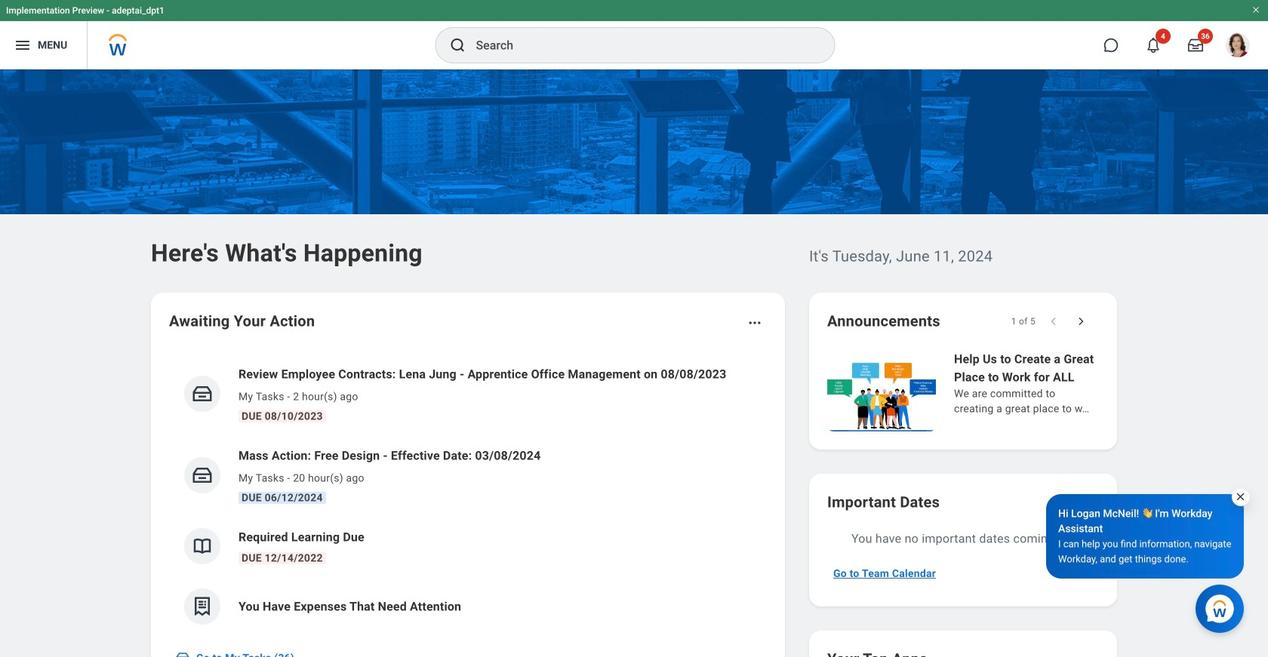 Task type: vqa. For each thing, say whether or not it's contained in the screenshot.
justify image
yes



Task type: locate. For each thing, give the bounding box(es) containing it.
banner
[[0, 0, 1269, 69]]

related actions image
[[748, 316, 763, 331]]

1 vertical spatial inbox image
[[191, 464, 214, 487]]

dashboard expenses image
[[191, 596, 214, 618]]

book open image
[[191, 535, 214, 558]]

inbox image
[[191, 383, 214, 406], [191, 464, 214, 487]]

2 inbox image from the top
[[191, 464, 214, 487]]

main content
[[0, 69, 1269, 658]]

status
[[1012, 316, 1036, 328]]

notifications large image
[[1146, 38, 1161, 53]]

justify image
[[14, 36, 32, 54]]

inbox large image
[[1189, 38, 1204, 53]]

Search Workday  search field
[[476, 29, 804, 62]]

list
[[169, 353, 767, 637]]

0 vertical spatial inbox image
[[191, 383, 214, 406]]



Task type: describe. For each thing, give the bounding box(es) containing it.
chevron left small image
[[1047, 314, 1062, 329]]

chevron right small image
[[1074, 314, 1089, 329]]

search image
[[449, 36, 467, 54]]

close environment banner image
[[1252, 5, 1261, 14]]

inbox image
[[175, 651, 190, 658]]

profile logan mcneil image
[[1226, 33, 1251, 60]]

x image
[[1235, 492, 1247, 503]]

1 inbox image from the top
[[191, 383, 214, 406]]



